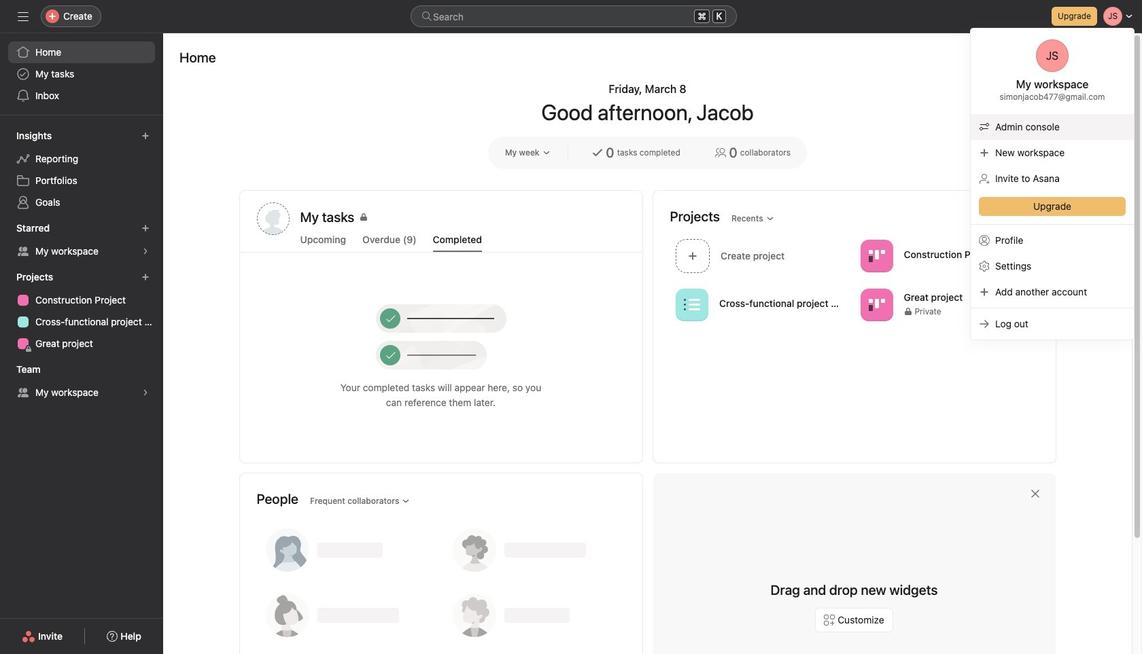 Task type: locate. For each thing, give the bounding box(es) containing it.
add items to starred image
[[141, 224, 150, 233]]

starred element
[[0, 216, 163, 265]]

dismiss image
[[1030, 489, 1041, 500]]

new insights image
[[141, 132, 150, 140]]

menu item
[[971, 114, 1134, 140]]

board image
[[868, 248, 885, 264]]

None field
[[411, 5, 737, 27]]

Search tasks, projects, and more text field
[[411, 5, 737, 27]]

teams element
[[0, 358, 163, 407]]

hide sidebar image
[[18, 11, 29, 22]]

insights element
[[0, 124, 163, 216]]



Task type: describe. For each thing, give the bounding box(es) containing it.
see details, my workspace image
[[141, 389, 150, 397]]

new project or portfolio image
[[141, 273, 150, 281]]

see details, my workspace image
[[141, 247, 150, 256]]

open user profile image
[[1036, 39, 1069, 72]]

add profile photo image
[[257, 203, 289, 235]]

projects element
[[0, 265, 163, 358]]

global element
[[0, 33, 163, 115]]

list image
[[684, 297, 700, 313]]

board image
[[868, 297, 885, 313]]



Task type: vqa. For each thing, say whether or not it's contained in the screenshot.
board image
yes



